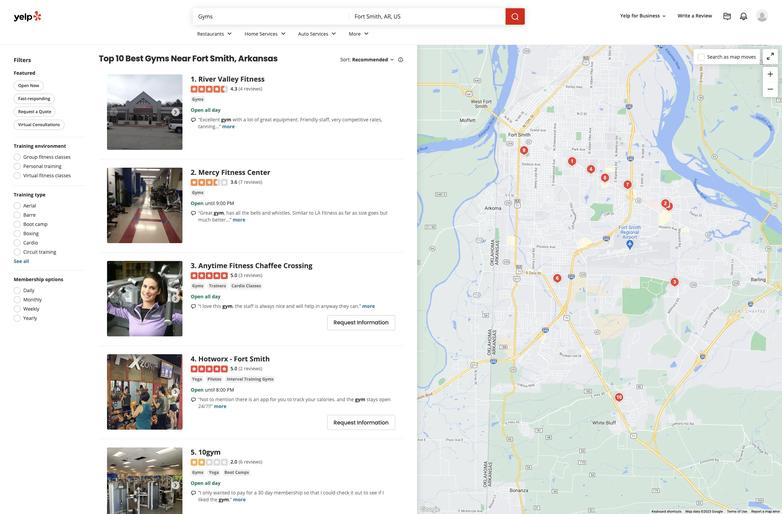 Task type: vqa. For each thing, say whether or not it's contained in the screenshot.
Popular
no



Task type: locate. For each thing, give the bounding box(es) containing it.
gyms for third gyms link from the top of the page
[[192, 283, 204, 289]]

open up "excellent
[[191, 107, 204, 113]]

9:00
[[216, 200, 226, 207]]

all for 5
[[205, 480, 211, 487]]

for inside button
[[632, 13, 639, 19]]

24 chevron down v2 image inside more link
[[362, 30, 371, 38]]

1 vertical spatial classes
[[55, 172, 71, 179]]

option group
[[12, 143, 85, 181], [12, 192, 85, 265], [12, 276, 85, 324]]

3.6 (7 reviews)
[[231, 179, 263, 185]]

day up "excellent gym
[[212, 107, 221, 113]]

information for smith
[[357, 419, 389, 427]]

0 vertical spatial yoga button
[[191, 376, 204, 383]]

until up "great gym
[[205, 200, 215, 207]]

. for 4
[[195, 355, 197, 364]]

0 vertical spatial yoga
[[192, 377, 202, 383]]

request down they
[[334, 319, 356, 327]]

2 option group from the top
[[12, 192, 85, 265]]

virtual inside button
[[18, 122, 31, 128]]

1 vertical spatial next image
[[172, 295, 180, 303]]

, left staff
[[233, 303, 234, 310]]

.
[[195, 74, 197, 84], [195, 168, 197, 177], [195, 261, 197, 270], [195, 355, 197, 364], [195, 448, 197, 457]]

1 option group from the top
[[12, 143, 85, 181]]

i
[[321, 490, 322, 496], [383, 490, 384, 496]]

cardio up circuit
[[23, 240, 38, 246]]

. left hotworx
[[195, 355, 197, 364]]

2 . from the top
[[195, 168, 197, 177]]

and inside , has all the bells and whistles. similar to la fitness as far as size goes but much better..."
[[262, 210, 271, 216]]

0 vertical spatial yoga link
[[191, 376, 204, 383]]

gyms link down 4.3 star rating image
[[191, 96, 205, 103]]

1 horizontal spatial yoga
[[209, 470, 219, 476]]

1 vertical spatial training
[[39, 249, 56, 255]]

2 horizontal spatial and
[[337, 397, 346, 403]]

0 vertical spatial request information
[[334, 319, 389, 327]]

google
[[713, 510, 723, 514]]

1 vertical spatial 5 star rating image
[[191, 366, 228, 373]]

24 chevron down v2 image
[[226, 30, 234, 38], [362, 30, 371, 38]]

rates,
[[370, 116, 382, 123]]

0 horizontal spatial is
[[249, 397, 252, 403]]

3 slideshow element from the top
[[107, 355, 183, 430]]

0 vertical spatial cardio
[[23, 240, 38, 246]]

16 speech v2 image left love
[[191, 304, 196, 310]]

notifications image
[[740, 12, 748, 21]]

for left you
[[270, 397, 277, 403]]

1 vertical spatial previous image
[[110, 388, 118, 396]]

0 vertical spatial of
[[255, 116, 259, 123]]

and left will
[[286, 303, 295, 310]]

information down stays at the left
[[357, 419, 389, 427]]

option group containing membership options
[[12, 276, 85, 324]]

1 vertical spatial until
[[205, 387, 215, 393]]

16 speech v2 image
[[191, 117, 196, 123], [191, 211, 196, 216], [191, 304, 196, 310], [191, 398, 196, 403]]

it
[[351, 490, 354, 496]]

24 chevron down v2 image inside home services link
[[279, 30, 287, 38]]

1 vertical spatial pm
[[227, 387, 234, 393]]

1 24 chevron down v2 image from the left
[[279, 30, 287, 38]]

0 horizontal spatial i
[[321, 490, 322, 496]]

yoga left pilates
[[192, 377, 202, 383]]

keyboard
[[652, 510, 666, 514]]

1 horizontal spatial 24 chevron down v2 image
[[330, 30, 338, 38]]

1 vertical spatial yoga
[[209, 470, 219, 476]]

2 vertical spatial request
[[334, 419, 356, 427]]

2 previous image from the top
[[110, 388, 118, 396]]

3 gyms button from the top
[[191, 283, 205, 290]]

gyms button down 3.6 star rating image
[[191, 190, 205, 196]]

more down mention
[[214, 403, 227, 410]]

slideshow element for 1
[[107, 74, 183, 150]]

2 request information from the top
[[334, 419, 389, 427]]

stays
[[367, 397, 378, 403]]

0 horizontal spatial fort
[[192, 53, 208, 64]]

3 16 speech v2 image from the top
[[191, 304, 196, 310]]

cardio
[[23, 240, 38, 246], [232, 283, 245, 289]]

2 until from the top
[[205, 387, 215, 393]]

gyms link down 2 star rating image
[[191, 470, 205, 477]]

1 until from the top
[[205, 200, 215, 207]]

2 24 chevron down v2 image from the left
[[330, 30, 338, 38]]

, has all the bells and whistles. similar to la fitness as far as size goes but much better..."
[[198, 210, 388, 223]]

0 horizontal spatial of
[[255, 116, 259, 123]]

for right the pay
[[246, 490, 253, 496]]

services right the home
[[260, 30, 278, 37]]

i right the 'that'
[[321, 490, 322, 496]]

services right auto
[[310, 30, 328, 37]]

monthly
[[23, 297, 42, 303]]

user actions element
[[615, 9, 778, 51]]

yoga button
[[191, 376, 204, 383], [208, 470, 220, 477]]

virtual down request a quote button at the left
[[18, 122, 31, 128]]

classes down 'environment'
[[55, 154, 71, 160]]

yoga link left pilates link
[[191, 376, 204, 383]]

more for river valley fitness
[[222, 123, 235, 130]]

1 vertical spatial option group
[[12, 192, 85, 265]]

1 horizontal spatial 24 chevron down v2 image
[[362, 30, 371, 38]]

1 vertical spatial is
[[249, 397, 252, 403]]

map
[[730, 53, 740, 60], [766, 510, 772, 514]]

request information down can."
[[334, 319, 389, 327]]

cardio classes link
[[230, 283, 262, 290]]

1 i from the left
[[321, 490, 322, 496]]

0 vertical spatial pm
[[227, 200, 234, 207]]

0 vertical spatial information
[[357, 319, 389, 327]]

0 vertical spatial boot
[[23, 221, 34, 228]]

hotworx
[[199, 355, 228, 364]]

filters
[[14, 56, 31, 64]]

gyms for fourth gyms link from the top
[[192, 470, 204, 476]]

more down with at the top left of the page
[[222, 123, 235, 130]]

"i for "i love this gym , the staff is always nice and will help in anyway they can." more
[[198, 303, 201, 310]]

0 vertical spatial "i
[[198, 303, 201, 310]]

boot camps link
[[223, 470, 250, 477]]

0 vertical spatial map
[[730, 53, 740, 60]]

. left river
[[195, 74, 197, 84]]

0 vertical spatial training
[[44, 163, 61, 170]]

more link for anytime fitness chaffee crossing
[[362, 303, 375, 310]]

gyms down 2 star rating image
[[192, 470, 204, 476]]

0 horizontal spatial yoga
[[192, 377, 202, 383]]

reviews) right (6
[[244, 459, 263, 465]]

expand map image
[[767, 52, 775, 60]]

a inside the with a lot of great equipment. friendly staff, very competitive rates, tanning..."
[[244, 116, 246, 123]]

2 horizontal spatial for
[[632, 13, 639, 19]]

0 vertical spatial fitness
[[39, 154, 54, 160]]

friendly
[[300, 116, 318, 123]]

1 request information from the top
[[334, 319, 389, 327]]

and right calories.
[[337, 397, 346, 403]]

24 chevron down v2 image for more
[[362, 30, 371, 38]]

2 pm from the top
[[227, 387, 234, 393]]

16 chevron down v2 image
[[662, 13, 667, 19]]

request down fast-
[[18, 109, 34, 115]]

request information button
[[327, 315, 395, 330], [327, 415, 395, 431]]

tanning..."
[[198, 123, 221, 130]]

4 . from the top
[[195, 355, 197, 364]]

pm up has
[[227, 200, 234, 207]]

featured group
[[12, 70, 85, 131]]

1 horizontal spatial ,
[[233, 303, 234, 310]]

1 "i from the top
[[198, 303, 201, 310]]

much
[[198, 217, 211, 223]]

1 horizontal spatial as
[[352, 210, 357, 216]]

2 request information button from the top
[[327, 415, 395, 431]]

2 vertical spatial next image
[[172, 482, 180, 490]]

day inside "i only wanted to pay for a 30 day membership so that i could check it out to see if i liked the
[[265, 490, 273, 496]]

until left the 8:00
[[205, 387, 215, 393]]

16 speech v2 image
[[191, 491, 196, 496]]

0 vertical spatial for
[[632, 13, 639, 19]]

the inside "i only wanted to pay for a 30 day membership so that i could check it out to see if i liked the
[[210, 497, 218, 503]]

1 horizontal spatial i
[[383, 490, 384, 496]]

2 gyms button from the top
[[191, 190, 205, 196]]

fitness for group
[[39, 154, 54, 160]]

2 24 chevron down v2 image from the left
[[362, 30, 371, 38]]

0 vertical spatial and
[[262, 210, 271, 216]]

3 option group from the top
[[12, 276, 85, 324]]

open up 16 speech v2 icon
[[191, 480, 204, 487]]

2 vertical spatial open all day
[[191, 480, 221, 487]]

gym left with at the top left of the page
[[221, 116, 231, 123]]

5.0 left (2
[[231, 366, 237, 372]]

2 16 speech v2 image from the top
[[191, 211, 196, 216]]

. left 10gym
[[195, 448, 197, 457]]

2 slideshow element from the top
[[107, 261, 183, 337]]

2 vertical spatial training
[[244, 377, 261, 383]]

2 i from the left
[[383, 490, 384, 496]]

1 vertical spatial request
[[334, 319, 356, 327]]

group
[[763, 67, 778, 97]]

©2023
[[701, 510, 712, 514]]

3 previous image from the top
[[110, 482, 118, 490]]

1 none field from the left
[[198, 13, 344, 20]]

yoga down 2 star rating image
[[209, 470, 219, 476]]

0 vertical spatial option group
[[12, 143, 85, 181]]

1 horizontal spatial services
[[310, 30, 328, 37]]

information for crossing
[[357, 319, 389, 327]]

0 vertical spatial is
[[255, 303, 258, 310]]

request for 4 . hotworx - fort smith
[[334, 419, 356, 427]]

previous image
[[110, 295, 118, 303]]

lot
[[247, 116, 253, 123]]

marvin altman fitness center image
[[518, 144, 531, 158]]

1 vertical spatial cardio
[[232, 283, 245, 289]]

more link for river valley fitness
[[222, 123, 235, 130]]

smith
[[250, 355, 270, 364]]

0 horizontal spatial and
[[262, 210, 271, 216]]

more link down has
[[233, 217, 245, 223]]

5 star rating image for anytime fitness chaffee crossing
[[191, 273, 228, 280]]

4 16 speech v2 image from the top
[[191, 398, 196, 403]]

for right yelp
[[632, 13, 639, 19]]

4 gyms link from the top
[[191, 470, 205, 477]]

1 horizontal spatial boot
[[225, 470, 234, 476]]

1 . from the top
[[195, 74, 197, 84]]

a right the report
[[763, 510, 765, 514]]

1 vertical spatial "i
[[198, 490, 201, 496]]

more for mercy fitness center
[[233, 217, 245, 223]]

pilates button
[[206, 376, 223, 383]]

0 horizontal spatial as
[[339, 210, 344, 216]]

1 gyms button from the top
[[191, 96, 205, 103]]

5 star rating image
[[191, 273, 228, 280], [191, 366, 228, 373]]

4 reviews) from the top
[[244, 366, 263, 372]]

16 speech v2 image left "great
[[191, 211, 196, 216]]

yoga button left pilates link
[[191, 376, 204, 383]]

5 . from the top
[[195, 448, 197, 457]]

1 vertical spatial of
[[738, 510, 741, 514]]

as right search
[[724, 53, 729, 60]]

fort right near
[[192, 53, 208, 64]]

with a lot of great equipment. friendly staff, very competitive rates, tanning..."
[[198, 116, 382, 130]]

3 next image from the top
[[172, 482, 180, 490]]

fitness
[[39, 154, 54, 160], [39, 172, 54, 179]]

bodytailors personal training image
[[599, 171, 612, 185]]

1 information from the top
[[357, 319, 389, 327]]

fitness inside , has all the bells and whistles. similar to la fitness as far as size goes but much better..."
[[322, 210, 337, 216]]

0 vertical spatial previous image
[[110, 108, 118, 116]]

a left 30
[[254, 490, 257, 496]]

out
[[355, 490, 363, 496]]

1 pm from the top
[[227, 200, 234, 207]]

"i inside "i only wanted to pay for a 30 day membership so that i could check it out to see if i liked the
[[198, 490, 201, 496]]

1 vertical spatial yoga link
[[208, 470, 220, 477]]

0 horizontal spatial none field
[[198, 13, 344, 20]]

0 horizontal spatial 24 chevron down v2 image
[[226, 30, 234, 38]]

staff,
[[319, 116, 331, 123]]

all up "excellent
[[205, 107, 211, 113]]

all inside , has all the bells and whistles. similar to la fitness as far as size goes but much better..."
[[236, 210, 241, 216]]

a for with
[[244, 116, 246, 123]]

gyms button down 2 star rating image
[[191, 470, 205, 477]]

more for hotworx - fort smith
[[214, 403, 227, 410]]

2 vertical spatial option group
[[12, 276, 85, 324]]

fitness for virtual
[[39, 172, 54, 179]]

1 vertical spatial request information
[[334, 419, 389, 427]]

training down "5.0 (2 reviews)"
[[244, 377, 261, 383]]

there
[[236, 397, 248, 403]]

personal training
[[23, 163, 61, 170]]

whistles.
[[272, 210, 291, 216]]

to inside , has all the bells and whistles. similar to la fitness as far as size goes but much better..."
[[309, 210, 314, 216]]

information
[[357, 319, 389, 327], [357, 419, 389, 427]]

can."
[[350, 303, 361, 310]]

1 services from the left
[[260, 30, 278, 37]]

yoga
[[192, 377, 202, 383], [209, 470, 219, 476]]

and
[[262, 210, 271, 216], [286, 303, 295, 310], [337, 397, 346, 403]]

map region
[[397, 36, 783, 515]]

la
[[315, 210, 321, 216]]

24 chevron down v2 image inside restaurants link
[[226, 30, 234, 38]]

0 vertical spatial virtual
[[18, 122, 31, 128]]

virtual down 'personal'
[[23, 172, 38, 179]]

2 next image from the top
[[172, 295, 180, 303]]

boot down barre
[[23, 221, 34, 228]]

aerial
[[23, 203, 36, 209]]

1 vertical spatial yoga button
[[208, 470, 220, 477]]

slideshow element
[[107, 74, 183, 150], [107, 261, 183, 337], [107, 355, 183, 430], [107, 448, 183, 515]]

1 vertical spatial open all day
[[191, 294, 221, 300]]

1 reviews) from the top
[[244, 85, 263, 92]]

2 reviews) from the top
[[244, 179, 263, 185]]

training for circuit training
[[39, 249, 56, 255]]

1 vertical spatial fitness
[[39, 172, 54, 179]]

gyms
[[145, 53, 169, 64], [192, 97, 204, 102], [192, 190, 204, 196], [192, 283, 204, 289], [262, 377, 274, 383], [192, 470, 204, 476]]

0 horizontal spatial hotworx - fort smith image
[[107, 355, 183, 430]]

0 horizontal spatial services
[[260, 30, 278, 37]]

1 slideshow element from the top
[[107, 74, 183, 150]]

cardio down (3
[[232, 283, 245, 289]]

1 horizontal spatial yoga button
[[208, 470, 220, 477]]

gyms down 4.3 star rating image
[[192, 97, 204, 102]]

of inside the with a lot of great equipment. friendly staff, very competitive rates, tanning..."
[[255, 116, 259, 123]]

hotworx - fort smith image
[[585, 163, 598, 176], [107, 355, 183, 430]]

your
[[306, 397, 316, 403]]

1 horizontal spatial cardio
[[232, 283, 245, 289]]

more link
[[344, 25, 376, 45]]

1 vertical spatial virtual
[[23, 172, 38, 179]]

5 star rating image down hotworx
[[191, 366, 228, 373]]

2
[[191, 168, 195, 177]]

1 open all day from the top
[[191, 107, 221, 113]]

so
[[304, 490, 309, 496]]

options
[[45, 276, 63, 283]]

classes for virtual fitness classes
[[55, 172, 71, 179]]

2 vertical spatial and
[[337, 397, 346, 403]]

more link for 10gym
[[233, 497, 246, 503]]

cardio for cardio
[[23, 240, 38, 246]]

1 horizontal spatial fort
[[234, 355, 248, 364]]

. left mercy
[[195, 168, 197, 177]]

anytime fitness chaffee crossing image
[[107, 261, 183, 337]]

a inside button
[[35, 109, 38, 115]]

more link for mercy fitness center
[[233, 217, 245, 223]]

1 vertical spatial and
[[286, 303, 295, 310]]

more link
[[222, 123, 235, 130], [233, 217, 245, 223], [362, 303, 375, 310], [214, 403, 227, 410], [233, 497, 246, 503]]

for inside "i only wanted to pay for a 30 day membership so that i could check it out to see if i liked the
[[246, 490, 253, 496]]

5.0 for -
[[231, 366, 237, 372]]

as
[[724, 53, 729, 60], [339, 210, 344, 216], [352, 210, 357, 216]]

16 speech v2 image for 2
[[191, 211, 196, 216]]

yoga button for the left yoga link
[[191, 376, 204, 383]]

option group containing training type
[[12, 192, 85, 265]]

None search field
[[193, 8, 527, 25]]

2 services from the left
[[310, 30, 328, 37]]

10
[[116, 53, 124, 64]]

0 vertical spatial until
[[205, 200, 215, 207]]

all right see
[[23, 258, 29, 265]]

river valley fitness image
[[107, 74, 183, 150], [566, 155, 579, 169]]

very
[[332, 116, 341, 123]]

0 horizontal spatial yoga button
[[191, 376, 204, 383]]

reviews) down 3 . anytime fitness chaffee crossing
[[244, 272, 263, 279]]

"i left love
[[198, 303, 201, 310]]

1 16 speech v2 image from the top
[[191, 117, 196, 123]]

4
[[191, 355, 195, 364]]

pilates link
[[206, 376, 223, 383]]

open all day up "excellent
[[191, 107, 221, 113]]

3 . from the top
[[195, 261, 197, 270]]

0 vertical spatial training
[[14, 143, 34, 149]]

3 reviews) from the top
[[244, 272, 263, 279]]

size
[[359, 210, 367, 216]]

all up love
[[205, 294, 211, 300]]

24 chevron down v2 image
[[279, 30, 287, 38], [330, 30, 338, 38]]

24 chevron down v2 image right restaurants
[[226, 30, 234, 38]]

previous image for 4
[[110, 388, 118, 396]]

open all day for fitness
[[191, 294, 221, 300]]

16 speech v2 image left "not
[[191, 398, 196, 403]]

map for moves
[[730, 53, 740, 60]]

2 5 star rating image from the top
[[191, 366, 228, 373]]

trainers
[[209, 283, 226, 289]]

valley
[[218, 74, 239, 84]]

1 horizontal spatial none field
[[355, 13, 500, 20]]

gyms left "trainers"
[[192, 283, 204, 289]]

river
[[199, 74, 216, 84]]

day for river
[[212, 107, 221, 113]]

camp
[[35, 221, 48, 228]]

fitness right la
[[322, 210, 337, 216]]

day for 10gym
[[212, 480, 221, 487]]

fast-responding button
[[14, 94, 55, 104]]

2 5.0 from the top
[[231, 366, 237, 372]]

0 vertical spatial request
[[18, 109, 34, 115]]

0 horizontal spatial ,
[[224, 210, 225, 216]]

write a review link
[[675, 10, 715, 22]]

0 vertical spatial 5 star rating image
[[191, 273, 228, 280]]

reviews) right the (4
[[244, 85, 263, 92]]

if
[[379, 490, 381, 496]]

more link down mention
[[214, 403, 227, 410]]

1 vertical spatial boot
[[225, 470, 234, 476]]

reviews) for fitness
[[244, 85, 263, 92]]

gym left stays at the left
[[355, 397, 366, 403]]

next image for 3 . anytime fitness chaffee crossing
[[172, 295, 180, 303]]

fitness up (3
[[229, 261, 254, 270]]

map left moves
[[730, 53, 740, 60]]

1 request information button from the top
[[327, 315, 395, 330]]

1 horizontal spatial hotworx - fort smith image
[[585, 163, 598, 176]]

to left la
[[309, 210, 314, 216]]

0 horizontal spatial map
[[730, 53, 740, 60]]

gym
[[221, 116, 231, 123], [214, 210, 224, 216], [223, 303, 233, 310], [355, 397, 366, 403], [219, 497, 229, 503]]

fitness up personal training
[[39, 154, 54, 160]]

0 vertical spatial classes
[[55, 154, 71, 160]]

could
[[323, 490, 336, 496]]

1 5.0 from the top
[[231, 272, 237, 279]]

1 24 chevron down v2 image from the left
[[226, 30, 234, 38]]

request information button down stays at the left
[[327, 415, 395, 431]]

with
[[233, 116, 242, 123]]

more link for hotworx - fort smith
[[214, 403, 227, 410]]

1 vertical spatial information
[[357, 419, 389, 427]]

gyms button
[[191, 96, 205, 103], [191, 190, 205, 196], [191, 283, 205, 290], [191, 470, 205, 477]]

5 star rating image down the anytime at the bottom left of the page
[[191, 273, 228, 280]]

reviews) down center
[[244, 179, 263, 185]]

a
[[692, 13, 695, 19], [35, 109, 38, 115], [244, 116, 246, 123], [254, 490, 257, 496], [763, 510, 765, 514]]

2 "i from the top
[[198, 490, 201, 496]]

4 gyms button from the top
[[191, 470, 205, 477]]

yoga button down 2 star rating image
[[208, 470, 220, 477]]

0 vertical spatial hotworx - fort smith image
[[585, 163, 598, 176]]

24 chevron down v2 image right auto services
[[330, 30, 338, 38]]

2 information from the top
[[357, 419, 389, 427]]

None field
[[198, 13, 344, 20], [355, 13, 500, 20]]

24 chevron down v2 image for auto services
[[330, 30, 338, 38]]

request for 3 . anytime fitness chaffee crossing
[[334, 319, 356, 327]]

1 5 star rating image from the top
[[191, 273, 228, 280]]

boot camps
[[225, 470, 249, 476]]

information down can."
[[357, 319, 389, 327]]

0 horizontal spatial 24 chevron down v2 image
[[279, 30, 287, 38]]

until for mercy
[[205, 200, 215, 207]]

1 previous image from the top
[[110, 108, 118, 116]]

1 vertical spatial training
[[14, 192, 34, 198]]

1 next image from the top
[[172, 108, 180, 116]]

day up wanted
[[212, 480, 221, 487]]

request information for crossing
[[334, 319, 389, 327]]

0 vertical spatial request information button
[[327, 315, 395, 330]]

previous image
[[110, 108, 118, 116], [110, 388, 118, 396], [110, 482, 118, 490]]

, left has
[[224, 210, 225, 216]]

4 slideshow element from the top
[[107, 448, 183, 515]]

nice
[[276, 303, 285, 310]]

reviews) up interval training gyms
[[244, 366, 263, 372]]

none field near
[[355, 13, 500, 20]]

all
[[205, 107, 211, 113], [236, 210, 241, 216], [23, 258, 29, 265], [205, 294, 211, 300], [205, 480, 211, 487]]

yelp
[[621, 13, 631, 19]]

0 vertical spatial open all day
[[191, 107, 221, 113]]

fitness down personal training
[[39, 172, 54, 179]]

(4
[[239, 85, 243, 92]]

3 gyms link from the top
[[191, 283, 205, 290]]

anytime fitness chaffee crossing image
[[668, 276, 682, 289]]

1 vertical spatial river valley fitness image
[[566, 155, 579, 169]]

more
[[222, 123, 235, 130], [233, 217, 245, 223], [362, 303, 375, 310], [214, 403, 227, 410], [233, 497, 246, 503]]

cardio inside button
[[232, 283, 245, 289]]

but
[[380, 210, 388, 216]]

training right circuit
[[39, 249, 56, 255]]

map data ©2023 google
[[686, 510, 723, 514]]

fitness up '3.6'
[[221, 168, 246, 177]]

training up 'group'
[[14, 143, 34, 149]]

2 none field from the left
[[355, 13, 500, 20]]

training inside interval training gyms button
[[244, 377, 261, 383]]

1 vertical spatial 5.0
[[231, 366, 237, 372]]

24 chevron down v2 image inside the auto services link
[[330, 30, 338, 38]]

classes for group fitness classes
[[55, 154, 71, 160]]

gyms button left trainers "link"
[[191, 283, 205, 290]]

gyms right best
[[145, 53, 169, 64]]

request information for smith
[[334, 419, 389, 427]]

. for 2
[[195, 168, 197, 177]]

report a map error
[[752, 510, 781, 514]]

open left now
[[18, 83, 29, 89]]

slideshow element for 4
[[107, 355, 183, 430]]

boot inside button
[[225, 470, 234, 476]]

request information down stays at the left
[[334, 419, 389, 427]]

0 vertical spatial ,
[[224, 210, 225, 216]]

2 open all day from the top
[[191, 294, 221, 300]]

map for error
[[766, 510, 772, 514]]

0 vertical spatial next image
[[172, 108, 180, 116]]

training up aerial at the left top of the page
[[14, 192, 34, 198]]

use
[[742, 510, 748, 514]]

yoga link down 2 star rating image
[[208, 470, 220, 477]]

chaffee
[[255, 261, 282, 270]]

none field find
[[198, 13, 344, 20]]

0 horizontal spatial boot
[[23, 221, 34, 228]]

16 chevron down v2 image
[[390, 57, 395, 62]]

all for 3
[[205, 294, 211, 300]]

16 speech v2 image for 4
[[191, 398, 196, 403]]

1 vertical spatial request information button
[[327, 415, 395, 431]]

day right 30
[[265, 490, 273, 496]]

projects image
[[724, 12, 732, 21]]

. for 1
[[195, 74, 197, 84]]

next image
[[172, 108, 180, 116], [172, 295, 180, 303], [172, 482, 180, 490]]

0 horizontal spatial cardio
[[23, 240, 38, 246]]

yoga for right yoga link
[[209, 470, 219, 476]]

24 chevron down v2 image right more
[[362, 30, 371, 38]]

0 vertical spatial fort
[[192, 53, 208, 64]]

fast-responding
[[18, 96, 50, 102]]

request information button for crossing
[[327, 315, 395, 330]]

(7
[[239, 179, 243, 185]]

more down the pay
[[233, 497, 246, 503]]

. left the anytime at the bottom left of the page
[[195, 261, 197, 270]]



Task type: describe. For each thing, give the bounding box(es) containing it.
circuit training
[[23, 249, 56, 255]]

5 . 10gym
[[191, 448, 221, 457]]

slideshow element for 5
[[107, 448, 183, 515]]

google image
[[419, 506, 442, 515]]

planet fitness image
[[621, 178, 635, 192]]

4 . hotworx - fort smith
[[191, 355, 270, 364]]

moves
[[742, 53, 757, 60]]

1 vertical spatial ,
[[233, 303, 234, 310]]

keyboard shortcuts
[[652, 510, 682, 514]]

previous image for 5
[[110, 482, 118, 490]]

gyms button for third gyms link from the top of the page
[[191, 283, 205, 290]]

training for personal training
[[44, 163, 61, 170]]

10gym link
[[199, 448, 221, 457]]

has
[[226, 210, 234, 216]]

personal
[[23, 163, 43, 170]]

circuit
[[23, 249, 38, 255]]

business categories element
[[192, 25, 769, 45]]

until for hotworx
[[205, 387, 215, 393]]

option group containing training environment
[[12, 143, 85, 181]]

4.3
[[231, 85, 237, 92]]

24 chevron down v2 image for restaurants
[[226, 30, 234, 38]]

2.0
[[231, 459, 237, 465]]

slideshow element for 3
[[107, 261, 183, 337]]

wanted
[[213, 490, 230, 496]]

1 horizontal spatial and
[[286, 303, 295, 310]]

virtual for virtual fitness classes
[[23, 172, 38, 179]]

zoom out image
[[767, 85, 775, 93]]

fast-
[[18, 96, 28, 102]]

crossing
[[284, 261, 313, 270]]

to right "not
[[210, 397, 214, 403]]

a for write
[[692, 13, 695, 19]]

0 horizontal spatial river valley fitness image
[[107, 74, 183, 150]]

fitness up the '4.3 (4 reviews)'
[[241, 74, 265, 84]]

cardio for cardio classes
[[232, 283, 245, 289]]

gyms for 1st gyms link from the top of the page
[[192, 97, 204, 102]]

yelp for business button
[[618, 10, 670, 22]]

5 reviews) from the top
[[244, 459, 263, 465]]

data
[[694, 510, 700, 514]]

5.0 for fitness
[[231, 272, 237, 279]]

zoom in image
[[767, 70, 775, 78]]

to right you
[[287, 397, 292, 403]]

previous image for 1
[[110, 108, 118, 116]]

training for aerial
[[14, 192, 34, 198]]

top 10 best gyms near fort smith, arkansas
[[99, 53, 278, 64]]

4.3 star rating image
[[191, 86, 228, 93]]

classes
[[246, 283, 261, 289]]

open up "great
[[191, 200, 204, 207]]

1 horizontal spatial of
[[738, 510, 741, 514]]

. for 3
[[195, 261, 197, 270]]

open all day for valley
[[191, 107, 221, 113]]

24/7!!"
[[198, 403, 213, 410]]

map
[[686, 510, 693, 514]]

reviews) for center
[[244, 179, 263, 185]]

request inside button
[[18, 109, 34, 115]]

boot camps button
[[223, 470, 250, 477]]

quote
[[39, 109, 51, 115]]

open now button
[[14, 81, 44, 91]]

a for report
[[763, 510, 765, 514]]

10gym image
[[107, 448, 183, 515]]

shortcuts
[[667, 510, 682, 514]]

anytime fitness image
[[613, 391, 626, 405]]

1 gyms link from the top
[[191, 96, 205, 103]]

gym down wanted
[[219, 497, 229, 503]]

request information button for smith
[[327, 415, 395, 431]]

cardio classes button
[[230, 283, 262, 290]]

3 . anytime fitness chaffee crossing
[[191, 261, 313, 270]]

1 vertical spatial hotworx - fort smith image
[[107, 355, 183, 430]]

yearly
[[23, 315, 37, 322]]

boot for boot camps
[[225, 470, 234, 476]]

yoga button for right yoga link
[[208, 470, 220, 477]]

1 horizontal spatial for
[[270, 397, 277, 403]]

10gym image
[[662, 200, 676, 213]]

day for anytime
[[212, 294, 221, 300]]

see all button
[[14, 258, 29, 265]]

training for group fitness classes
[[14, 143, 34, 149]]

16 speech v2 image for 3
[[191, 304, 196, 310]]

a for request
[[35, 109, 38, 115]]

open up "not
[[191, 387, 204, 393]]

virtual consultations
[[18, 122, 60, 128]]

daily
[[23, 287, 34, 294]]

to up gym ." more
[[231, 490, 236, 496]]

open until 8:00 pm
[[191, 387, 234, 393]]

services for home services
[[260, 30, 278, 37]]

, inside , has all the bells and whistles. similar to la fitness as far as size goes but much better..."
[[224, 210, 225, 216]]

gym right the this
[[223, 303, 233, 310]]

featured
[[14, 70, 35, 76]]

anytime
[[199, 261, 228, 270]]

membership
[[274, 490, 303, 496]]

gyms for third gyms link from the bottom
[[192, 190, 204, 196]]

home
[[245, 30, 258, 37]]

gyms button for 1st gyms link from the top of the page
[[191, 96, 205, 103]]

pm for -
[[227, 387, 234, 393]]

open up love
[[191, 294, 204, 300]]

mercy fitness center image
[[659, 197, 673, 211]]

next image for 1 . river valley fitness
[[172, 108, 180, 116]]

2 horizontal spatial as
[[724, 53, 729, 60]]

to right out
[[364, 490, 368, 496]]

3.6 star rating image
[[191, 179, 228, 186]]

weekly
[[23, 306, 39, 312]]

goes
[[368, 210, 379, 216]]

virtual fitness classes
[[23, 172, 71, 179]]

gym up better..."
[[214, 210, 224, 216]]

yoga for the left yoga link
[[192, 377, 202, 383]]

services for auto services
[[310, 30, 328, 37]]

an
[[254, 397, 259, 403]]

search image
[[511, 13, 520, 21]]

liked
[[198, 497, 209, 503]]

boot camp
[[23, 221, 48, 228]]

write a review
[[678, 13, 713, 19]]

open until 9:00 pm
[[191, 200, 234, 207]]

auto services
[[298, 30, 328, 37]]

environment
[[35, 143, 66, 149]]

mercy fitness center image
[[107, 168, 183, 243]]

stays open 24/7!!"
[[198, 397, 391, 410]]

reviews) for fort
[[244, 366, 263, 372]]

0 horizontal spatial yoga link
[[191, 376, 204, 383]]

write
[[678, 13, 691, 19]]

interval training gyms link
[[226, 376, 275, 383]]

"great gym
[[198, 210, 224, 216]]

-
[[230, 355, 232, 364]]

consultations
[[33, 122, 60, 128]]

1 horizontal spatial river valley fitness image
[[566, 155, 579, 169]]

16 speech v2 image for 1
[[191, 117, 196, 123]]

gyms button for third gyms link from the bottom
[[191, 190, 205, 196]]

training environment
[[14, 143, 66, 149]]

error
[[773, 510, 781, 514]]

will
[[296, 303, 304, 310]]

hotworx - fort smith image inside map region
[[585, 163, 598, 176]]

restaurants
[[197, 30, 224, 37]]

24 chevron down v2 image for home services
[[279, 30, 287, 38]]

trainers button
[[208, 283, 228, 290]]

check
[[337, 490, 350, 496]]

the inside , has all the bells and whistles. similar to la fitness as far as size goes but much better..."
[[242, 210, 249, 216]]

the left staff
[[235, 303, 242, 310]]

help
[[305, 303, 315, 310]]

next image
[[172, 388, 180, 396]]

1 horizontal spatial yoga link
[[208, 470, 220, 477]]

home services
[[245, 30, 278, 37]]

5 star rating image for hotworx - fort smith
[[191, 366, 228, 373]]

all for 1
[[205, 107, 211, 113]]

calories.
[[317, 397, 336, 403]]

5.0 (2 reviews)
[[231, 366, 263, 372]]

pm for fitness
[[227, 200, 234, 207]]

group
[[23, 154, 38, 160]]

see
[[370, 490, 377, 496]]

5.0 (3 reviews)
[[231, 272, 263, 279]]

world class fitness image
[[551, 272, 565, 286]]

gyms inside button
[[262, 377, 274, 383]]

virtual for virtual consultations
[[18, 122, 31, 128]]

best
[[126, 53, 143, 64]]

reviews) for chaffee
[[244, 272, 263, 279]]

"i for "i only wanted to pay for a 30 day membership so that i could check it out to see if i liked the
[[198, 490, 201, 496]]

open inside button
[[18, 83, 29, 89]]

"not to mention there is an app for you to track your calories. and the gym
[[198, 397, 366, 403]]

report
[[752, 510, 762, 514]]

Near text field
[[355, 13, 500, 20]]

pilates
[[208, 377, 222, 383]]

16 info v2 image
[[398, 57, 404, 62]]

request a quote button
[[14, 107, 56, 117]]

2 gyms link from the top
[[191, 190, 205, 196]]

competitive
[[343, 116, 369, 123]]

2 star rating image
[[191, 459, 228, 466]]

hotworx - fort smith link
[[199, 355, 270, 364]]

christina o. image
[[757, 9, 769, 22]]

. for 5
[[195, 448, 197, 457]]

type
[[35, 192, 46, 198]]

gym ." more
[[219, 497, 246, 503]]

gyms button for fourth gyms link from the top
[[191, 470, 205, 477]]

a inside "i only wanted to pay for a 30 day membership so that i could check it out to see if i liked the
[[254, 490, 257, 496]]

boot for boot camp
[[23, 221, 34, 228]]

"excellent
[[198, 116, 220, 123]]

3 open all day from the top
[[191, 480, 221, 487]]

Find text field
[[198, 13, 344, 20]]

virtual consultations button
[[14, 120, 64, 130]]

next image for 5 . 10gym
[[172, 482, 180, 490]]

more right can."
[[362, 303, 375, 310]]

you
[[278, 397, 286, 403]]

"excellent gym
[[198, 116, 231, 123]]

more
[[349, 30, 361, 37]]

bells
[[251, 210, 261, 216]]

they
[[339, 303, 349, 310]]

barre
[[23, 212, 36, 218]]

the left stays at the left
[[347, 397, 354, 403]]

auto services link
[[293, 25, 344, 45]]

(3
[[239, 272, 243, 279]]



